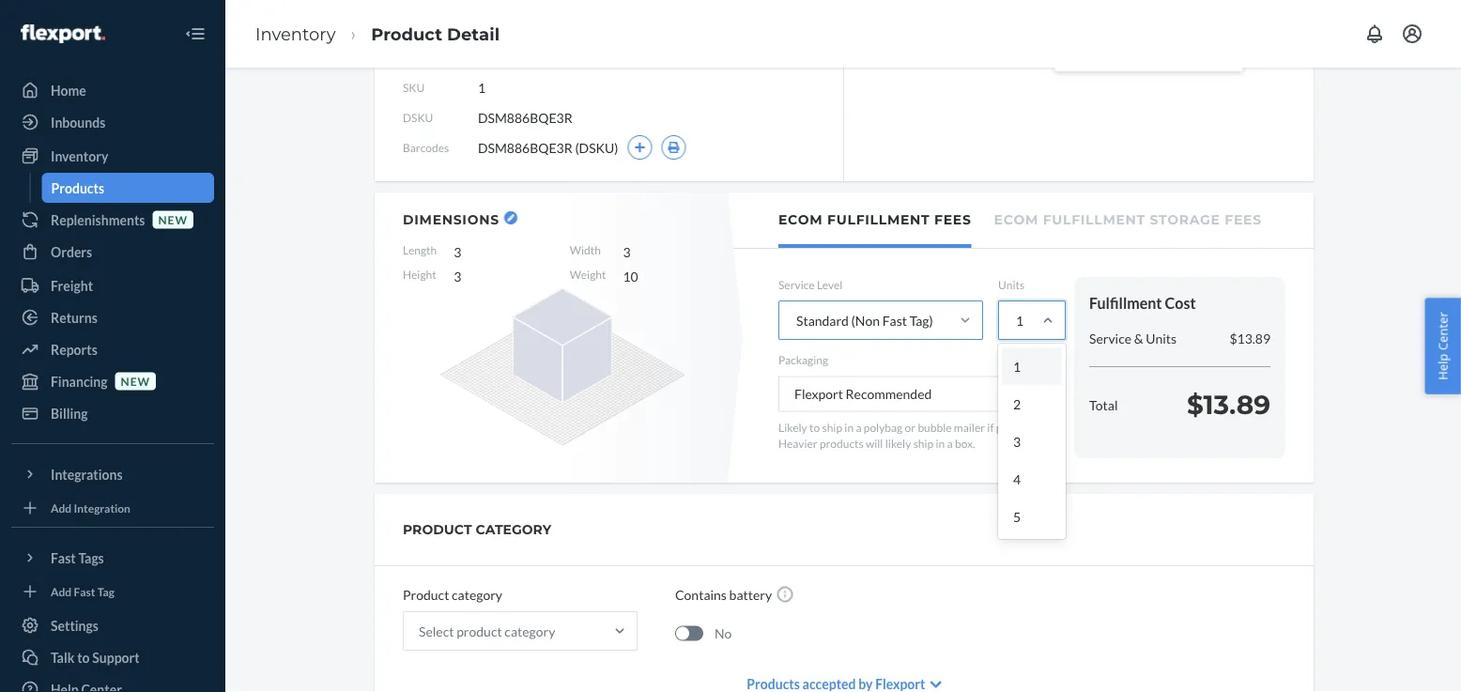 Task type: describe. For each thing, give the bounding box(es) containing it.
dsm886bqe3r (dsku)
[[478, 139, 618, 155]]

products accepted by flexport
[[747, 676, 926, 692]]

will
[[866, 436, 883, 450]]

products for products
[[51, 180, 104, 196]]

units element
[[998, 301, 1066, 539]]

financing
[[51, 373, 108, 389]]

ecom fulfillment fees
[[779, 212, 972, 228]]

home
[[51, 82, 86, 98]]

product
[[403, 522, 472, 538]]

service for service level
[[779, 278, 815, 292]]

2
[[1013, 396, 1021, 412]]

$13.89 for service & units
[[1230, 330, 1271, 346]]

by
[[859, 676, 873, 692]]

product category
[[403, 522, 551, 538]]

talk to support button
[[11, 642, 214, 672]]

1 for 1 2 3 4 5
[[1013, 358, 1021, 374]]

product for product category
[[403, 587, 449, 602]]

settings link
[[11, 610, 214, 641]]

replenishments
[[51, 212, 145, 228]]

freight
[[51, 278, 93, 293]]

inbounds link
[[11, 107, 214, 137]]

center
[[1435, 312, 1451, 350]]

standard (non fast tag)
[[796, 312, 933, 328]]

contains battery
[[675, 587, 772, 602]]

flexport logo image
[[21, 24, 105, 43]]

contains
[[675, 587, 727, 602]]

fulfillment for fees
[[827, 212, 930, 228]]

dsm886bqe3r for dsm886bqe3r
[[478, 109, 573, 125]]

new for replenishments
[[158, 213, 188, 226]]

dsku
[[403, 110, 433, 124]]

flexport inside "button"
[[795, 386, 843, 402]]

0 vertical spatial units
[[998, 278, 1025, 292]]

detail
[[447, 23, 500, 44]]

1 vertical spatial a
[[947, 436, 953, 450]]

add for add integration
[[51, 501, 72, 515]]

1 horizontal spatial inventory link
[[255, 23, 336, 44]]

1 vertical spatial in
[[936, 436, 945, 450]]

3 right height
[[454, 268, 461, 284]]

close navigation image
[[184, 23, 207, 45]]

tag)
[[910, 312, 933, 328]]

talk to support
[[51, 649, 140, 665]]

billing link
[[11, 398, 214, 428]]

tag
[[97, 585, 114, 598]]

box.
[[955, 436, 975, 450]]

add fast tag link
[[11, 580, 214, 603]]

product category
[[403, 587, 502, 602]]

integrations
[[51, 466, 123, 482]]

integrations button
[[11, 459, 214, 489]]

accepted
[[803, 676, 856, 692]]

fast tags button
[[11, 543, 214, 573]]

weight
[[570, 268, 606, 281]]

breadcrumbs navigation
[[240, 6, 515, 61]]

total
[[1089, 397, 1118, 413]]

add for add fast tag
[[51, 585, 72, 598]]

ecom fulfillment fees tab
[[779, 193, 972, 248]]

dsm886bqe3r for dsm886bqe3r (dsku)
[[478, 139, 573, 155]]

4
[[1013, 471, 1021, 487]]

fees inside tab
[[935, 212, 972, 228]]

cost
[[1165, 293, 1196, 312]]

flexport recommended button
[[779, 376, 1059, 412]]

billing
[[51, 405, 88, 421]]

products link
[[42, 173, 214, 203]]

to for talk
[[77, 649, 90, 665]]

add integration
[[51, 501, 130, 515]]

reports
[[51, 341, 97, 357]]

help
[[1435, 354, 1451, 380]]

fast inside fast tags dropdown button
[[51, 550, 76, 566]]

fast inside add fast tag link
[[74, 585, 95, 598]]

products
[[820, 436, 864, 450]]

service for service & units
[[1089, 330, 1132, 346]]

fast tags
[[51, 550, 104, 566]]

help center button
[[1425, 298, 1461, 394]]

5
[[1013, 509, 1021, 525]]

$13.89 for total
[[1187, 389, 1271, 421]]

product detail
[[371, 23, 500, 44]]

bubble
[[918, 420, 952, 434]]

3 inside the 3 height
[[623, 244, 631, 260]]

ecom for ecom fulfillment storage fees
[[994, 212, 1039, 228]]

product
[[457, 623, 502, 639]]

tab list containing ecom fulfillment fees
[[734, 193, 1314, 249]]

height
[[403, 268, 436, 281]]

0 horizontal spatial category
[[452, 587, 502, 602]]

&
[[1134, 330, 1144, 346]]

category
[[476, 522, 551, 538]]

polybag
[[864, 420, 903, 434]]

chevron down image
[[930, 678, 942, 691]]

to for likely
[[810, 420, 820, 434]]

products for products accepted by flexport
[[747, 676, 800, 692]]



Task type: vqa. For each thing, say whether or not it's contained in the screenshot.
Replenishments
yes



Task type: locate. For each thing, give the bounding box(es) containing it.
service
[[779, 278, 815, 292], [1089, 330, 1132, 346]]

product inside 'breadcrumbs' navigation
[[371, 23, 442, 44]]

1 vertical spatial product
[[403, 587, 449, 602]]

0 vertical spatial products
[[51, 180, 104, 196]]

plus image
[[634, 142, 646, 153]]

ecom
[[779, 212, 823, 228], [994, 212, 1039, 228]]

ecom inside tab
[[779, 212, 823, 228]]

ecom fulfillment storage fees tab
[[994, 193, 1262, 244]]

0 horizontal spatial inventory link
[[11, 141, 214, 171]]

flexport right the by
[[875, 676, 926, 692]]

storage
[[1150, 212, 1221, 228]]

to right talk
[[77, 649, 90, 665]]

1 horizontal spatial fees
[[1225, 212, 1262, 228]]

0 horizontal spatial a
[[856, 420, 862, 434]]

inventory link
[[255, 23, 336, 44], [11, 141, 214, 171]]

likely to ship in a polybag or bubble mailer if possible. heavier products will likely ship in a box.
[[779, 420, 1039, 450]]

3 inside units element
[[1013, 434, 1021, 450]]

width
[[570, 243, 601, 257]]

1 vertical spatial inventory
[[51, 148, 108, 164]]

0 vertical spatial fast
[[883, 312, 907, 328]]

mailer
[[954, 420, 985, 434]]

freight link
[[11, 270, 214, 301]]

0 vertical spatial $13.89
[[1230, 330, 1271, 346]]

1 vertical spatial service
[[1089, 330, 1132, 346]]

fees
[[935, 212, 972, 228], [1225, 212, 1262, 228]]

ship down "bubble"
[[913, 436, 934, 450]]

or
[[905, 420, 916, 434]]

1 vertical spatial to
[[77, 649, 90, 665]]

help center
[[1435, 312, 1451, 380]]

product for product detail
[[371, 23, 442, 44]]

fulfillment up level
[[827, 212, 930, 228]]

1 horizontal spatial ecom
[[994, 212, 1039, 228]]

fast left tag)
[[883, 312, 907, 328]]

2 vertical spatial fast
[[74, 585, 95, 598]]

0 horizontal spatial ecom
[[779, 212, 823, 228]]

service left level
[[779, 278, 815, 292]]

dsm886bqe3r left (dsku)
[[478, 139, 573, 155]]

integration
[[74, 501, 130, 515]]

pen image
[[1030, 387, 1043, 400]]

1 fees from the left
[[935, 212, 972, 228]]

(dsku)
[[575, 139, 618, 155]]

0 vertical spatial dsm886bqe3r
[[478, 109, 573, 125]]

category right product
[[505, 623, 555, 639]]

product
[[371, 23, 442, 44], [403, 587, 449, 602]]

new for financing
[[121, 374, 150, 388]]

in down "bubble"
[[936, 436, 945, 450]]

2 ecom from the left
[[994, 212, 1039, 228]]

dimensions
[[403, 211, 499, 227]]

1 ecom from the left
[[779, 212, 823, 228]]

0 horizontal spatial service
[[779, 278, 815, 292]]

orders
[[51, 244, 92, 260]]

3
[[454, 244, 461, 260], [623, 244, 631, 260], [454, 268, 461, 284], [1013, 434, 1021, 450]]

1
[[1016, 312, 1024, 328], [1013, 358, 1021, 374]]

1 vertical spatial ship
[[913, 436, 934, 450]]

returns link
[[11, 302, 214, 332]]

category
[[452, 587, 502, 602], [505, 623, 555, 639]]

0 horizontal spatial products
[[51, 180, 104, 196]]

a up products
[[856, 420, 862, 434]]

add left integration
[[51, 501, 72, 515]]

dsm886bqe3r up dsm886bqe3r (dsku)
[[478, 109, 573, 125]]

returns
[[51, 309, 98, 325]]

fulfillment left storage
[[1043, 212, 1146, 228]]

service level
[[779, 278, 843, 292]]

ship up products
[[822, 420, 842, 434]]

1 horizontal spatial service
[[1089, 330, 1132, 346]]

0 horizontal spatial inventory
[[51, 148, 108, 164]]

fast left tags
[[51, 550, 76, 566]]

barcodes
[[403, 140, 449, 154]]

to inside "button"
[[77, 649, 90, 665]]

sku
[[403, 80, 425, 94]]

1 horizontal spatial in
[[936, 436, 945, 450]]

(non
[[851, 312, 880, 328]]

1 horizontal spatial a
[[947, 436, 953, 450]]

1 horizontal spatial flexport
[[875, 676, 926, 692]]

1 vertical spatial products
[[747, 676, 800, 692]]

flexport down packaging
[[795, 386, 843, 402]]

0 vertical spatial 1
[[1016, 312, 1024, 328]]

0 vertical spatial product
[[371, 23, 442, 44]]

10
[[623, 268, 638, 284]]

0 horizontal spatial to
[[77, 649, 90, 665]]

service left &
[[1089, 330, 1132, 346]]

0 vertical spatial category
[[452, 587, 502, 602]]

0 horizontal spatial new
[[121, 374, 150, 388]]

1 vertical spatial 1
[[1013, 358, 1021, 374]]

products up replenishments
[[51, 180, 104, 196]]

1 for 1
[[1016, 312, 1024, 328]]

a left box.
[[947, 436, 953, 450]]

open notifications image
[[1364, 23, 1386, 45]]

select
[[419, 623, 454, 639]]

1 horizontal spatial new
[[158, 213, 188, 226]]

pencil alt image
[[507, 214, 514, 222]]

heavier
[[779, 436, 818, 450]]

level
[[817, 278, 843, 292]]

packaging
[[779, 353, 828, 367]]

in
[[845, 420, 854, 434], [936, 436, 945, 450]]

1 2 3 4 5
[[1013, 358, 1021, 525]]

0 horizontal spatial flexport
[[795, 386, 843, 402]]

1 vertical spatial dsm886bqe3r
[[478, 139, 573, 155]]

0 vertical spatial new
[[158, 213, 188, 226]]

1 vertical spatial new
[[121, 374, 150, 388]]

add up "settings"
[[51, 585, 72, 598]]

no
[[715, 625, 732, 641]]

standard
[[796, 312, 849, 328]]

products
[[51, 180, 104, 196], [747, 676, 800, 692]]

orders link
[[11, 237, 214, 267]]

likely
[[885, 436, 911, 450]]

fulfillment inside tab
[[1043, 212, 1146, 228]]

tab list
[[734, 193, 1314, 249]]

2 fees from the left
[[1225, 212, 1262, 228]]

ecom inside tab
[[994, 212, 1039, 228]]

talk
[[51, 649, 75, 665]]

ship
[[822, 420, 842, 434], [913, 436, 934, 450]]

0 horizontal spatial ship
[[822, 420, 842, 434]]

inventory
[[255, 23, 336, 44], [51, 148, 108, 164]]

fast left tag
[[74, 585, 95, 598]]

1 horizontal spatial inventory
[[255, 23, 336, 44]]

print image
[[667, 142, 680, 153]]

fast
[[883, 312, 907, 328], [51, 550, 76, 566], [74, 585, 95, 598]]

1 add from the top
[[51, 501, 72, 515]]

open account menu image
[[1401, 23, 1424, 45]]

home link
[[11, 75, 214, 105]]

fulfillment up service & units
[[1089, 293, 1162, 312]]

1 vertical spatial units
[[1146, 330, 1177, 346]]

likely
[[779, 420, 807, 434]]

3 height
[[403, 244, 631, 281]]

select product category
[[419, 623, 555, 639]]

1 dsm886bqe3r from the top
[[478, 109, 573, 125]]

settings
[[51, 618, 99, 633]]

1 vertical spatial add
[[51, 585, 72, 598]]

a
[[856, 420, 862, 434], [947, 436, 953, 450]]

0 horizontal spatial units
[[998, 278, 1025, 292]]

fulfillment cost
[[1089, 293, 1196, 312]]

1 vertical spatial $13.89
[[1187, 389, 1271, 421]]

1 vertical spatial flexport
[[875, 676, 926, 692]]

fulfillment
[[827, 212, 930, 228], [1043, 212, 1146, 228], [1089, 293, 1162, 312]]

fulfillment for storage
[[1043, 212, 1146, 228]]

0 vertical spatial ship
[[822, 420, 842, 434]]

0 vertical spatial flexport
[[795, 386, 843, 402]]

3 up 10
[[623, 244, 631, 260]]

product up sku
[[371, 23, 442, 44]]

0 vertical spatial a
[[856, 420, 862, 434]]

to inside likely to ship in a polybag or bubble mailer if possible. heavier products will likely ship in a box.
[[810, 420, 820, 434]]

product up select
[[403, 587, 449, 602]]

inventory inside 'breadcrumbs' navigation
[[255, 23, 336, 44]]

0 horizontal spatial fees
[[935, 212, 972, 228]]

if
[[987, 420, 994, 434]]

1 horizontal spatial ship
[[913, 436, 934, 450]]

battery
[[729, 587, 772, 602]]

new down the products link
[[158, 213, 188, 226]]

add integration link
[[11, 497, 214, 519]]

1 horizontal spatial to
[[810, 420, 820, 434]]

possible.
[[996, 420, 1039, 434]]

support
[[92, 649, 140, 665]]

1 vertical spatial inventory link
[[11, 141, 214, 171]]

to right likely
[[810, 420, 820, 434]]

new down reports link
[[121, 374, 150, 388]]

1 horizontal spatial units
[[1146, 330, 1177, 346]]

0 vertical spatial in
[[845, 420, 854, 434]]

0 vertical spatial to
[[810, 420, 820, 434]]

length
[[403, 243, 437, 257]]

0 vertical spatial inventory
[[255, 23, 336, 44]]

units
[[998, 278, 1025, 292], [1146, 330, 1177, 346]]

service & units
[[1089, 330, 1177, 346]]

2 add from the top
[[51, 585, 72, 598]]

inbounds
[[51, 114, 105, 130]]

flexport recommended
[[795, 386, 932, 402]]

product detail link
[[371, 23, 500, 44]]

fulfillment inside tab
[[827, 212, 930, 228]]

reports link
[[11, 334, 214, 364]]

1 vertical spatial category
[[505, 623, 555, 639]]

recommended
[[846, 386, 932, 402]]

3 down dimensions
[[454, 244, 461, 260]]

category up product
[[452, 587, 502, 602]]

in up products
[[845, 420, 854, 434]]

0 vertical spatial inventory link
[[255, 23, 336, 44]]

ecom fulfillment storage fees
[[994, 212, 1262, 228]]

fees inside tab
[[1225, 212, 1262, 228]]

add fast tag
[[51, 585, 114, 598]]

dsm886bqe3r
[[478, 109, 573, 125], [478, 139, 573, 155]]

tags
[[78, 550, 104, 566]]

0 vertical spatial add
[[51, 501, 72, 515]]

2 dsm886bqe3r from the top
[[478, 139, 573, 155]]

products left accepted
[[747, 676, 800, 692]]

1 horizontal spatial products
[[747, 676, 800, 692]]

ecom for ecom fulfillment fees
[[779, 212, 823, 228]]

0 horizontal spatial in
[[845, 420, 854, 434]]

1 horizontal spatial category
[[505, 623, 555, 639]]

1 vertical spatial fast
[[51, 550, 76, 566]]

None text field
[[478, 69, 618, 105]]

to
[[810, 420, 820, 434], [77, 649, 90, 665]]

0 vertical spatial service
[[779, 278, 815, 292]]

3 right the if
[[1013, 434, 1021, 450]]



